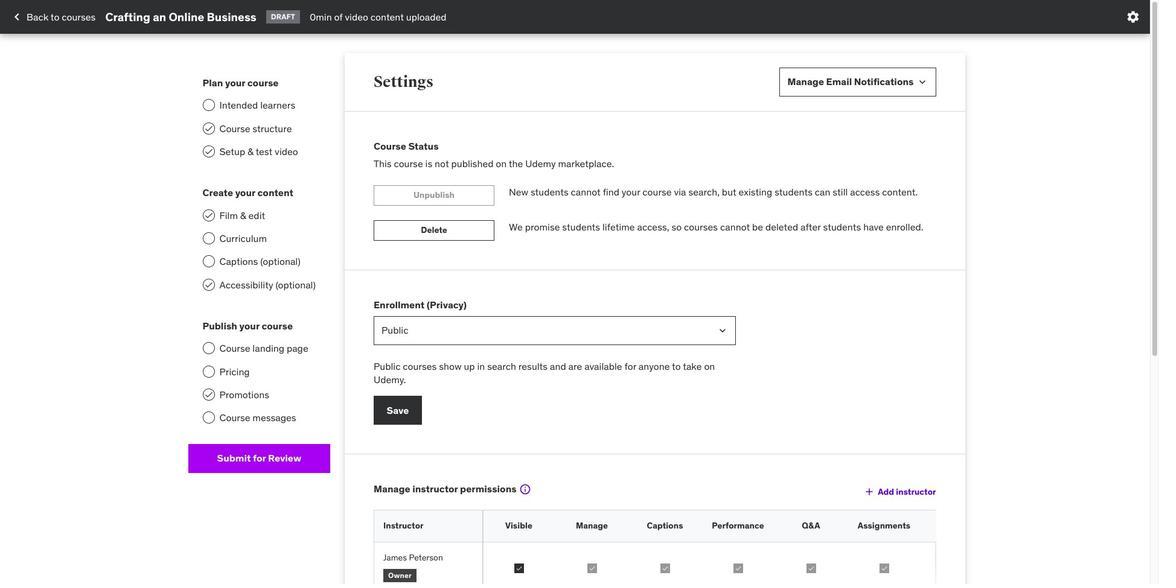 Task type: vqa. For each thing, say whether or not it's contained in the screenshot.
The 'Nutrition' in Felix Harder Fitness, Nutrition
no



Task type: locate. For each thing, give the bounding box(es) containing it.
completed image for course
[[204, 124, 214, 133]]

1 horizontal spatial video
[[345, 11, 369, 23]]

uploaded
[[406, 11, 447, 23]]

completed image inside film & edit link
[[204, 211, 214, 220]]

udemy.
[[374, 374, 406, 386]]

1 horizontal spatial for
[[625, 360, 637, 373]]

completed image for film
[[204, 211, 214, 220]]

have
[[864, 221, 884, 233]]

content.
[[883, 186, 918, 198]]

1 horizontal spatial xsmall image
[[661, 564, 670, 574]]

unpublish
[[414, 190, 455, 201]]

(optional)
[[261, 256, 301, 268], [276, 279, 316, 291]]

delete button
[[374, 220, 495, 241]]

back to courses
[[27, 11, 96, 23]]

course landing page link
[[188, 337, 330, 360]]

courses left show
[[403, 360, 437, 373]]

1 incomplete image from the top
[[203, 233, 215, 245]]

plan your course
[[203, 77, 279, 89]]

new
[[509, 186, 529, 198]]

course landing page
[[220, 343, 309, 355]]

2 vertical spatial courses
[[403, 360, 437, 373]]

incomplete image inside "curriculum" link
[[203, 233, 215, 245]]

back to courses link
[[10, 7, 96, 27]]

email
[[827, 76, 853, 88]]

1 horizontal spatial instructor
[[897, 487, 937, 498]]

course up this
[[374, 140, 407, 152]]

& for edit
[[240, 209, 246, 221]]

crafting
[[105, 9, 150, 24]]

incomplete image
[[203, 99, 215, 111], [203, 256, 215, 268], [203, 366, 215, 378], [203, 412, 215, 424]]

0 horizontal spatial manage
[[374, 484, 411, 496]]

incomplete image inside the pricing link
[[203, 366, 215, 378]]

0 vertical spatial (optional)
[[261, 256, 301, 268]]

be
[[753, 221, 764, 233]]

course for course status this course is not published on the udemy marketplace.
[[374, 140, 407, 152]]

2 horizontal spatial courses
[[685, 221, 718, 233]]

1 horizontal spatial captions
[[647, 521, 684, 532]]

completed image left promotions
[[204, 390, 214, 400]]

2 horizontal spatial xsmall image
[[880, 564, 890, 574]]

incomplete image inside 'course messages' link
[[203, 412, 215, 424]]

& left test
[[248, 146, 254, 158]]

your right 'plan'
[[225, 77, 245, 89]]

back
[[27, 11, 49, 23]]

students left 'can'
[[775, 186, 813, 198]]

course left "is"
[[394, 158, 423, 170]]

lifetime
[[603, 221, 635, 233]]

1 completed element from the top
[[203, 122, 215, 134]]

to left take
[[672, 360, 681, 373]]

2 completed image from the top
[[204, 147, 214, 156]]

of
[[334, 11, 343, 23]]

incomplete image down 'plan'
[[203, 99, 215, 111]]

content left uploaded
[[371, 11, 404, 23]]

4 completed image from the top
[[204, 390, 214, 400]]

q&a
[[802, 521, 821, 532]]

completed element down 'plan'
[[203, 122, 215, 134]]

create your content
[[203, 187, 294, 199]]

course up pricing
[[220, 343, 250, 355]]

manage email notifications button
[[780, 68, 937, 97]]

content up film & edit link at top left
[[258, 187, 294, 199]]

completed element inside promotions link
[[203, 389, 215, 401]]

0 vertical spatial incomplete image
[[203, 233, 215, 245]]

courses right so
[[685, 221, 718, 233]]

0min
[[310, 11, 332, 23]]

incomplete image for course messages
[[203, 412, 215, 424]]

0 horizontal spatial xsmall image
[[588, 564, 597, 574]]

0 vertical spatial for
[[625, 360, 637, 373]]

1 xsmall image from the left
[[588, 564, 597, 574]]

3 xsmall image from the left
[[880, 564, 890, 574]]

course up intended learners "link"
[[248, 77, 279, 89]]

0 horizontal spatial for
[[253, 453, 266, 465]]

xsmall image
[[514, 564, 524, 574], [661, 564, 670, 574], [734, 564, 743, 574]]

3 completed element from the top
[[203, 209, 215, 221]]

1 incomplete image from the top
[[203, 99, 215, 111]]

manage
[[788, 76, 825, 88], [374, 484, 411, 496], [576, 521, 608, 532]]

anyone
[[639, 360, 670, 373]]

completed image left the setup
[[204, 147, 214, 156]]

intended learners
[[220, 99, 296, 111]]

2 horizontal spatial xsmall image
[[734, 564, 743, 574]]

1 horizontal spatial manage
[[576, 521, 608, 532]]

completed image inside setup & test video link
[[204, 147, 214, 156]]

completed image down 'plan'
[[204, 124, 214, 133]]

your for plan your course
[[225, 77, 245, 89]]

instructor right add
[[897, 487, 937, 498]]

pricing
[[220, 366, 250, 378]]

instructor
[[413, 484, 458, 496], [897, 487, 937, 498]]

completed element
[[203, 122, 215, 134], [203, 146, 215, 158], [203, 209, 215, 221], [203, 279, 215, 291], [203, 389, 215, 401]]

incomplete image up completed icon
[[203, 256, 215, 268]]

incomplete image for intended learners
[[203, 99, 215, 111]]

1 horizontal spatial xsmall image
[[807, 564, 817, 574]]

0 vertical spatial on
[[496, 158, 507, 170]]

published
[[452, 158, 494, 170]]

video right of
[[345, 11, 369, 23]]

1 vertical spatial manage
[[374, 484, 411, 496]]

completed element left accessibility
[[203, 279, 215, 291]]

3 xsmall image from the left
[[734, 564, 743, 574]]

incomplete image inside course landing page link
[[203, 343, 215, 355]]

manage for manage instructor permissions
[[374, 484, 411, 496]]

captions
[[220, 256, 258, 268], [647, 521, 684, 532]]

3 incomplete image from the top
[[203, 366, 215, 378]]

course up landing
[[262, 320, 293, 332]]

learners
[[261, 99, 296, 111]]

after
[[801, 221, 821, 233]]

0 vertical spatial captions
[[220, 256, 258, 268]]

1 vertical spatial (optional)
[[276, 279, 316, 291]]

cannot left be on the right
[[721, 221, 750, 233]]

for left "anyone"
[[625, 360, 637, 373]]

instructor up instructor
[[413, 484, 458, 496]]

course structure link
[[188, 117, 330, 140]]

5 completed element from the top
[[203, 389, 215, 401]]

incomplete image inside intended learners "link"
[[203, 99, 215, 111]]

for left review
[[253, 453, 266, 465]]

0 vertical spatial video
[[345, 11, 369, 23]]

0 horizontal spatial to
[[51, 11, 59, 23]]

1 horizontal spatial to
[[672, 360, 681, 373]]

1 vertical spatial on
[[705, 360, 716, 373]]

0 vertical spatial content
[[371, 11, 404, 23]]

0 horizontal spatial &
[[240, 209, 246, 221]]

course inside course status this course is not published on the udemy marketplace.
[[374, 140, 407, 152]]

1 vertical spatial for
[[253, 453, 266, 465]]

intended learners link
[[188, 94, 330, 117]]

0 horizontal spatial captions
[[220, 256, 258, 268]]

course down promotions
[[220, 412, 250, 424]]

your up course landing page link at the left bottom
[[240, 320, 260, 332]]

draft
[[271, 12, 295, 21]]

intended
[[220, 99, 258, 111]]

2 incomplete image from the top
[[203, 256, 215, 268]]

& left edit
[[240, 209, 246, 221]]

0 horizontal spatial on
[[496, 158, 507, 170]]

on left the
[[496, 158, 507, 170]]

completed element inside course structure link
[[203, 122, 215, 134]]

course structure
[[220, 122, 292, 134]]

video right test
[[275, 146, 298, 158]]

1 vertical spatial &
[[240, 209, 246, 221]]

0 horizontal spatial cannot
[[571, 186, 601, 198]]

2 horizontal spatial manage
[[788, 76, 825, 88]]

on inside public courses show up in search results and are available for anyone to take on udemy.
[[705, 360, 716, 373]]

existing
[[739, 186, 773, 198]]

on right take
[[705, 360, 716, 373]]

learn more about permissions image
[[519, 484, 531, 496]]

course for course messages
[[220, 412, 250, 424]]

course inside course status this course is not published on the udemy marketplace.
[[394, 158, 423, 170]]

captions for captions (optional)
[[220, 256, 258, 268]]

your up film & edit
[[235, 187, 256, 199]]

take
[[683, 360, 702, 373]]

setup & test video
[[220, 146, 298, 158]]

messages
[[253, 412, 296, 424]]

curriculum
[[220, 233, 267, 245]]

via
[[675, 186, 687, 198]]

completed element left the setup
[[203, 146, 215, 158]]

instructor for add
[[897, 487, 937, 498]]

public courses show up in search results and are available for anyone to take on udemy.
[[374, 360, 716, 386]]

still
[[833, 186, 848, 198]]

manage inside dropdown button
[[788, 76, 825, 88]]

2 xsmall image from the left
[[807, 564, 817, 574]]

2 incomplete image from the top
[[203, 343, 215, 355]]

(optional) down captions (optional)
[[276, 279, 316, 291]]

incomplete image left course messages on the bottom of the page
[[203, 412, 215, 424]]

up
[[464, 360, 475, 373]]

xsmall image
[[588, 564, 597, 574], [807, 564, 817, 574], [880, 564, 890, 574]]

completed element for course
[[203, 122, 215, 134]]

incomplete image left pricing
[[203, 366, 215, 378]]

but
[[722, 186, 737, 198]]

completed element inside film & edit link
[[203, 209, 215, 221]]

for inside public courses show up in search results and are available for anyone to take on udemy.
[[625, 360, 637, 373]]

medium image
[[10, 10, 24, 24]]

0 vertical spatial &
[[248, 146, 254, 158]]

completed element inside setup & test video link
[[203, 146, 215, 158]]

film & edit
[[220, 209, 265, 221]]

manage email notifications
[[788, 76, 914, 88]]

1 vertical spatial content
[[258, 187, 294, 199]]

1 vertical spatial to
[[672, 360, 681, 373]]

0 horizontal spatial video
[[275, 146, 298, 158]]

completed image
[[204, 124, 214, 133], [204, 147, 214, 156], [204, 211, 214, 220], [204, 390, 214, 400]]

completed element inside accessibility (optional) link
[[203, 279, 215, 291]]

instructor inside button
[[897, 487, 937, 498]]

course up the setup
[[220, 122, 250, 134]]

2 vertical spatial manage
[[576, 521, 608, 532]]

1 vertical spatial incomplete image
[[203, 343, 215, 355]]

submit for review
[[217, 453, 302, 465]]

1 vertical spatial captions
[[647, 521, 684, 532]]

1 horizontal spatial courses
[[403, 360, 437, 373]]

1 horizontal spatial &
[[248, 146, 254, 158]]

incomplete image for captions (optional)
[[203, 256, 215, 268]]

3 completed image from the top
[[204, 211, 214, 220]]

save button
[[374, 397, 422, 426]]

4 completed element from the top
[[203, 279, 215, 291]]

completed element left film
[[203, 209, 215, 221]]

(optional) for accessibility (optional)
[[276, 279, 316, 291]]

1 completed image from the top
[[204, 124, 214, 133]]

cannot left find
[[571, 186, 601, 198]]

is
[[426, 158, 433, 170]]

your
[[225, 77, 245, 89], [622, 186, 641, 198], [235, 187, 256, 199], [240, 320, 260, 332]]

course left via
[[643, 186, 672, 198]]

course settings image
[[1127, 10, 1141, 24]]

for inside button
[[253, 453, 266, 465]]

2 completed element from the top
[[203, 146, 215, 158]]

to right back at top
[[51, 11, 59, 23]]

page
[[287, 343, 309, 355]]

completed image inside course structure link
[[204, 124, 214, 133]]

0min of video content uploaded
[[310, 11, 447, 23]]

incomplete image
[[203, 233, 215, 245], [203, 343, 215, 355]]

course for course structure
[[220, 122, 250, 134]]

course
[[248, 77, 279, 89], [394, 158, 423, 170], [643, 186, 672, 198], [262, 320, 293, 332]]

content
[[371, 11, 404, 23], [258, 187, 294, 199]]

(optional) up 'accessibility (optional)'
[[261, 256, 301, 268]]

0 horizontal spatial xsmall image
[[514, 564, 524, 574]]

film
[[220, 209, 238, 221]]

4 incomplete image from the top
[[203, 412, 215, 424]]

completed image left film
[[204, 211, 214, 220]]

on inside course status this course is not published on the udemy marketplace.
[[496, 158, 507, 170]]

your right find
[[622, 186, 641, 198]]

1 horizontal spatial cannot
[[721, 221, 750, 233]]

completed element left promotions
[[203, 389, 215, 401]]

james
[[384, 553, 407, 564]]

incomplete image down publish
[[203, 343, 215, 355]]

&
[[248, 146, 254, 158], [240, 209, 246, 221]]

deleted
[[766, 221, 799, 233]]

1 horizontal spatial on
[[705, 360, 716, 373]]

incomplete image for course landing page
[[203, 343, 215, 355]]

0 vertical spatial courses
[[62, 11, 96, 23]]

captions for captions
[[647, 521, 684, 532]]

course for course landing page
[[220, 343, 250, 355]]

courses right back at top
[[62, 11, 96, 23]]

enrolled.
[[887, 221, 924, 233]]

incomplete image left 'curriculum'
[[203, 233, 215, 245]]

0 vertical spatial manage
[[788, 76, 825, 88]]

online
[[169, 9, 204, 24]]

students right after
[[824, 221, 862, 233]]

course
[[220, 122, 250, 134], [374, 140, 407, 152], [220, 343, 250, 355], [220, 412, 250, 424]]

incomplete image inside captions (optional) link
[[203, 256, 215, 268]]

0 horizontal spatial instructor
[[413, 484, 458, 496]]

completed element for setup
[[203, 146, 215, 158]]



Task type: describe. For each thing, give the bounding box(es) containing it.
find
[[603, 186, 620, 198]]

publish
[[203, 320, 237, 332]]

completed image inside promotions link
[[204, 390, 214, 400]]

results
[[519, 360, 548, 373]]

save
[[387, 405, 409, 417]]

publish your course
[[203, 320, 293, 332]]

1 horizontal spatial content
[[371, 11, 404, 23]]

completed element for film
[[203, 209, 215, 221]]

we
[[509, 221, 523, 233]]

(optional) for captions (optional)
[[261, 256, 301, 268]]

submit
[[217, 453, 251, 465]]

setup
[[220, 146, 245, 158]]

create
[[203, 187, 233, 199]]

owner
[[388, 571, 412, 580]]

add instructor
[[879, 487, 937, 498]]

public
[[374, 360, 401, 373]]

available
[[585, 360, 623, 373]]

curriculum link
[[188, 227, 330, 250]]

in
[[478, 360, 485, 373]]

0 vertical spatial cannot
[[571, 186, 601, 198]]

captions (optional) link
[[188, 250, 330, 274]]

accessibility (optional) link
[[188, 274, 330, 297]]

settings
[[374, 72, 434, 91]]

enrollment
[[374, 299, 425, 311]]

business
[[207, 9, 257, 24]]

promotions link
[[188, 384, 330, 407]]

1 vertical spatial video
[[275, 146, 298, 158]]

this
[[374, 158, 392, 170]]

crafting an online business
[[105, 9, 257, 24]]

show
[[439, 360, 462, 373]]

accessibility
[[220, 279, 273, 291]]

incomplete image for curriculum
[[203, 233, 215, 245]]

captions (optional)
[[220, 256, 301, 268]]

add
[[879, 487, 895, 498]]

peterson
[[409, 553, 443, 564]]

1 vertical spatial courses
[[685, 221, 718, 233]]

0 horizontal spatial courses
[[62, 11, 96, 23]]

setup & test video link
[[188, 140, 330, 163]]

students down udemy
[[531, 186, 569, 198]]

permissions
[[460, 484, 517, 496]]

we promise students lifetime access, so courses cannot be deleted after students have enrolled.
[[509, 221, 924, 233]]

edit
[[249, 209, 265, 221]]

2 xsmall image from the left
[[661, 564, 670, 574]]

delete
[[421, 225, 448, 236]]

small image
[[864, 487, 876, 499]]

small image
[[917, 76, 929, 88]]

your for create your content
[[235, 187, 256, 199]]

an
[[153, 9, 166, 24]]

landing
[[253, 343, 285, 355]]

marketplace.
[[559, 158, 615, 170]]

access
[[851, 186, 881, 198]]

test
[[256, 146, 273, 158]]

pricing link
[[188, 360, 330, 384]]

search
[[488, 360, 517, 373]]

so
[[672, 221, 682, 233]]

status
[[409, 140, 439, 152]]

to inside public courses show up in search results and are available for anyone to take on udemy.
[[672, 360, 681, 373]]

students left lifetime
[[563, 221, 601, 233]]

enrollment (privacy)
[[374, 299, 467, 311]]

review
[[268, 453, 302, 465]]

course status this course is not published on the udemy marketplace.
[[374, 140, 615, 170]]

0 horizontal spatial content
[[258, 187, 294, 199]]

new students cannot find your course via search, but existing students can still access content.
[[509, 186, 918, 198]]

the
[[509, 158, 523, 170]]

(privacy)
[[427, 299, 467, 311]]

not
[[435, 158, 449, 170]]

visible
[[506, 521, 533, 532]]

search,
[[689, 186, 720, 198]]

udemy
[[526, 158, 556, 170]]

1 vertical spatial cannot
[[721, 221, 750, 233]]

instructor for manage
[[413, 484, 458, 496]]

& for test
[[248, 146, 254, 158]]

course messages
[[220, 412, 296, 424]]

plan
[[203, 77, 223, 89]]

instructor
[[384, 521, 424, 532]]

completed image for setup
[[204, 147, 214, 156]]

submit for review button
[[188, 445, 330, 474]]

courses inside public courses show up in search results and are available for anyone to take on udemy.
[[403, 360, 437, 373]]

completed image
[[204, 280, 214, 290]]

manage for manage email notifications
[[788, 76, 825, 88]]

add instructor button
[[864, 484, 937, 501]]

0 vertical spatial to
[[51, 11, 59, 23]]

your for publish your course
[[240, 320, 260, 332]]

manage instructor permissions
[[374, 484, 517, 496]]

can
[[816, 186, 831, 198]]

promise
[[525, 221, 560, 233]]

promotions
[[220, 389, 269, 401]]

film & edit link
[[188, 204, 330, 227]]

james peterson
[[384, 553, 443, 564]]

notifications
[[855, 76, 914, 88]]

incomplete image for pricing
[[203, 366, 215, 378]]

1 xsmall image from the left
[[514, 564, 524, 574]]

and
[[550, 360, 567, 373]]

completed element for accessibility
[[203, 279, 215, 291]]

are
[[569, 360, 583, 373]]



